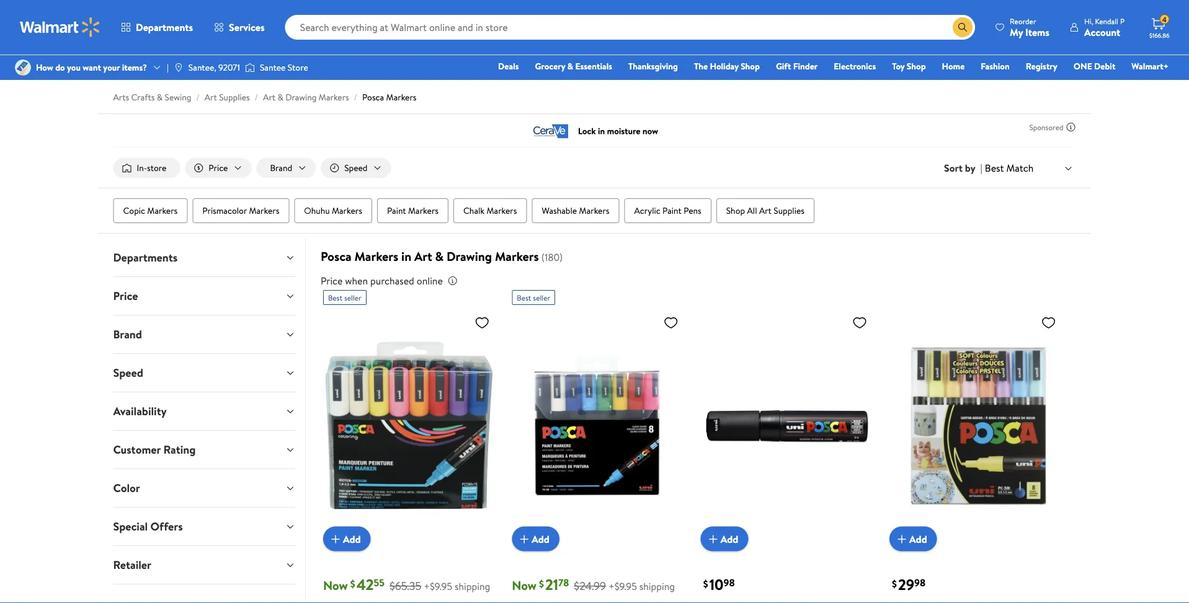 Task type: locate. For each thing, give the bounding box(es) containing it.
departments button up items?
[[110, 12, 204, 42]]

1 horizontal spatial brand
[[270, 162, 292, 174]]

+$9.95 right $65.35
[[424, 580, 452, 594]]

0 horizontal spatial +$9.95
[[424, 580, 452, 594]]

toy shop
[[892, 60, 926, 72]]

1 add button from the left
[[323, 527, 371, 552]]

1 horizontal spatial best
[[517, 293, 531, 303]]

price tab
[[103, 277, 305, 315]]

10
[[710, 575, 724, 596]]

copic markers link
[[113, 199, 188, 223]]

3 $ from the left
[[703, 577, 708, 591]]

brand button down price "tab"
[[103, 316, 305, 354]]

crafts
[[131, 91, 155, 103]]

hi, kendall p account
[[1084, 16, 1125, 39]]

sort by |
[[944, 161, 983, 175]]

2 add to cart image from the left
[[517, 532, 532, 547]]

add up $ 29 98
[[910, 533, 927, 546]]

1 horizontal spatial  image
[[174, 63, 184, 73]]

copic markers
[[123, 205, 178, 217]]

paint left pens
[[663, 205, 682, 217]]

 image for santee, 92071
[[174, 63, 184, 73]]

offers
[[150, 519, 183, 535]]

availability tab
[[103, 393, 305, 431]]

arts crafts & sewing / art supplies / art & drawing markers / posca markers
[[113, 91, 417, 103]]

brand button inside sort and filter section element
[[257, 158, 316, 178]]

1 horizontal spatial |
[[981, 161, 983, 175]]

shop all art supplies
[[726, 205, 805, 217]]

color
[[113, 481, 140, 496]]

electronics
[[834, 60, 876, 72]]

shop right holiday
[[741, 60, 760, 72]]

shop left all
[[726, 205, 745, 217]]

price button
[[185, 158, 252, 178], [103, 277, 305, 315]]

art right all
[[759, 205, 772, 217]]

add up 21
[[532, 533, 550, 546]]

online
[[417, 274, 443, 288]]

debit
[[1094, 60, 1116, 72]]

markers inside copic markers link
[[147, 205, 178, 217]]

0 horizontal spatial price
[[113, 289, 138, 304]]

3 add button from the left
[[701, 527, 748, 552]]

1 horizontal spatial +$9.95
[[609, 580, 637, 594]]

toy shop link
[[887, 60, 932, 73]]

customer rating tab
[[103, 431, 305, 469]]

paint
[[387, 205, 406, 217], [663, 205, 682, 217]]

98 inside $ 10 98
[[724, 577, 735, 590]]

1 horizontal spatial supplies
[[774, 205, 805, 217]]

1 horizontal spatial now
[[512, 577, 537, 595]]

/ right 'sewing'
[[196, 91, 200, 103]]

1 +$9.95 from the left
[[424, 580, 452, 594]]

acrylic paint pens
[[634, 205, 702, 217]]

1 horizontal spatial speed
[[344, 162, 368, 174]]

add
[[343, 533, 361, 546], [532, 533, 550, 546], [721, 533, 738, 546], [910, 533, 927, 546]]

sort and filter section element
[[98, 148, 1091, 188]]

+$9.95
[[424, 580, 452, 594], [609, 580, 637, 594]]

holiday
[[710, 60, 739, 72]]

ohuhu
[[304, 205, 330, 217]]

 image for how do you want your items?
[[15, 60, 31, 76]]

hi,
[[1084, 16, 1093, 26]]

& right grocery
[[567, 60, 573, 72]]

& up the online in the left top of the page
[[435, 248, 444, 265]]

0 horizontal spatial /
[[196, 91, 200, 103]]

add for the posca 8-color paint marker set, pc-5m medium image
[[532, 533, 550, 546]]

1 now from the left
[[323, 577, 348, 595]]

1 vertical spatial price button
[[103, 277, 305, 315]]

supplies right all
[[774, 205, 805, 217]]

2 +$9.95 from the left
[[609, 580, 637, 594]]

2 horizontal spatial /
[[354, 91, 357, 103]]

0 vertical spatial |
[[167, 61, 169, 73]]

in-store button
[[113, 158, 180, 178]]

$ inside now $ 42 55 $65.35 +$9.95 shipping
[[350, 577, 355, 591]]

1 vertical spatial speed
[[113, 365, 143, 381]]

0 vertical spatial speed button
[[321, 158, 391, 178]]

 image
[[15, 60, 31, 76], [174, 63, 184, 73]]

ohuhu markers
[[304, 205, 362, 217]]

color button
[[103, 470, 305, 508]]

$166.86
[[1150, 31, 1170, 39]]

now $ 42 55 $65.35 +$9.95 shipping
[[323, 575, 490, 596]]

art
[[205, 91, 217, 103], [263, 91, 276, 103], [759, 205, 772, 217], [414, 248, 432, 265]]

registry
[[1026, 60, 1058, 72]]

2 seller from the left
[[533, 293, 550, 303]]

speed up availability
[[113, 365, 143, 381]]

1 best seller from the left
[[328, 293, 362, 303]]

1 vertical spatial posca
[[321, 248, 352, 265]]

markers inside chalk markers link
[[487, 205, 517, 217]]

santee,
[[189, 61, 216, 73]]

legal information image
[[448, 276, 458, 286]]

departments tab
[[103, 239, 305, 277]]

prismacolor
[[202, 205, 247, 217]]

1 horizontal spatial paint
[[663, 205, 682, 217]]

now left 21
[[512, 577, 537, 595]]

/ right art supplies link
[[255, 91, 258, 103]]

0 horizontal spatial shipping
[[455, 580, 490, 594]]

ad disclaimer and feedback for skylinedisplayad image
[[1066, 122, 1076, 132]]

/ left posca markers link
[[354, 91, 357, 103]]

& inside "link"
[[567, 60, 573, 72]]

best seller down when
[[328, 293, 362, 303]]

0 horizontal spatial drawing
[[285, 91, 317, 103]]

art down santee
[[263, 91, 276, 103]]

copic
[[123, 205, 145, 217]]

0 vertical spatial posca
[[362, 91, 384, 103]]

0 horizontal spatial best seller
[[328, 293, 362, 303]]

3 / from the left
[[354, 91, 357, 103]]

walmart image
[[20, 17, 101, 37]]

markers inside prismacolor markers link
[[249, 205, 279, 217]]

price button up "prismacolor"
[[185, 158, 252, 178]]

p
[[1120, 16, 1125, 26]]

0 horizontal spatial supplies
[[219, 91, 250, 103]]

|
[[167, 61, 169, 73], [981, 161, 983, 175]]

markers inside washable markers 'link'
[[579, 205, 610, 217]]

want
[[83, 61, 101, 73]]

markers for ohuhu
[[332, 205, 362, 217]]

best for 21
[[517, 293, 531, 303]]

markers for paint
[[408, 205, 439, 217]]

now inside now $ 42 55 $65.35 +$9.95 shipping
[[323, 577, 348, 595]]

$ left 21
[[539, 577, 544, 591]]

seller down when
[[344, 293, 362, 303]]

all
[[747, 205, 757, 217]]

acrylic paint pens link
[[624, 199, 711, 223]]

2 vertical spatial price
[[113, 289, 138, 304]]

1 horizontal spatial posca
[[362, 91, 384, 103]]

0 vertical spatial speed
[[344, 162, 368, 174]]

in-store
[[137, 162, 166, 174]]

1 $ from the left
[[350, 577, 355, 591]]

speed button
[[321, 158, 391, 178], [103, 354, 305, 392]]

grocery & essentials link
[[530, 60, 618, 73]]

0 horizontal spatial paint
[[387, 205, 406, 217]]

1 horizontal spatial seller
[[533, 293, 550, 303]]

3 add from the left
[[721, 533, 738, 546]]

0 horizontal spatial  image
[[15, 60, 31, 76]]

best seller for 42
[[328, 293, 362, 303]]

posca markers in art & drawing markers (180)
[[321, 248, 563, 265]]

2 best seller from the left
[[517, 293, 550, 303]]

add to favorites list, posca paint marker, pc-7m broad bullet, black image
[[853, 315, 867, 331]]

Walmart Site-Wide search field
[[285, 15, 975, 40]]

1 horizontal spatial /
[[255, 91, 258, 103]]

seller down (180)
[[533, 293, 550, 303]]

&
[[567, 60, 573, 72], [157, 91, 163, 103], [278, 91, 283, 103], [435, 248, 444, 265]]

add to cart image
[[328, 532, 343, 547], [517, 532, 532, 547], [706, 532, 721, 547], [895, 532, 910, 547]]

2 $ from the left
[[539, 577, 544, 591]]

now left "42"
[[323, 577, 348, 595]]

1 vertical spatial departments
[[113, 250, 177, 266]]

best
[[985, 161, 1004, 175], [328, 293, 342, 303], [517, 293, 531, 303]]

4 add to cart image from the left
[[895, 532, 910, 547]]

availability
[[113, 404, 167, 419]]

add up $ 10 98
[[721, 533, 738, 546]]

chalk
[[463, 205, 485, 217]]

retailer tab
[[103, 547, 305, 584]]

1 add to cart image from the left
[[328, 532, 343, 547]]

1 horizontal spatial drawing
[[447, 248, 492, 265]]

0 horizontal spatial seller
[[344, 293, 362, 303]]

1 horizontal spatial speed button
[[321, 158, 391, 178]]

1 horizontal spatial 98
[[915, 577, 926, 590]]

shop all art supplies link
[[716, 199, 815, 223]]

departments button
[[110, 12, 204, 42], [103, 239, 305, 277]]

deals
[[498, 60, 519, 72]]

$ left "42"
[[350, 577, 355, 591]]

shipping for 42
[[455, 580, 490, 594]]

 image left santee,
[[174, 63, 184, 73]]

speed tab
[[103, 354, 305, 392]]

add button up "42"
[[323, 527, 371, 552]]

sort
[[944, 161, 963, 175]]

2 now from the left
[[512, 577, 537, 595]]

gift finder link
[[770, 60, 823, 73]]

markers inside paint markers link
[[408, 205, 439, 217]]

2 shipping from the left
[[639, 580, 675, 594]]

1 paint from the left
[[387, 205, 406, 217]]

paint up in
[[387, 205, 406, 217]]

4 $ from the left
[[892, 577, 897, 591]]

essentials
[[575, 60, 612, 72]]

4
[[1162, 14, 1167, 25]]

posca paint marker, pc-7m broad bullet, black image
[[701, 310, 872, 542]]

speed button up availability dropdown button
[[103, 354, 305, 392]]

1 add from the left
[[343, 533, 361, 546]]

posca 8-color paint marker set, pc-5m medium image
[[512, 310, 684, 542]]

departments button up price "tab"
[[103, 239, 305, 277]]

1 horizontal spatial price
[[209, 162, 228, 174]]

2 add button from the left
[[512, 527, 560, 552]]

walmart+ link
[[1126, 60, 1174, 73]]

 image
[[245, 61, 255, 74]]

2 horizontal spatial best
[[985, 161, 1004, 175]]

home link
[[937, 60, 971, 73]]

$ left 29
[[892, 577, 897, 591]]

add for "posca 8-color paint marker set, pc-3m fine, soft colours" image
[[910, 533, 927, 546]]

1 vertical spatial speed button
[[103, 354, 305, 392]]

 image left how
[[15, 60, 31, 76]]

home
[[942, 60, 965, 72]]

1 horizontal spatial best seller
[[517, 293, 550, 303]]

now inside now $ 21 78 $24.99 +$9.95 shipping
[[512, 577, 537, 595]]

shipping inside now $ 42 55 $65.35 +$9.95 shipping
[[455, 580, 490, 594]]

add button up $ 29 98
[[890, 527, 937, 552]]

2 / from the left
[[255, 91, 258, 103]]

| up 'sewing'
[[167, 61, 169, 73]]

1 shipping from the left
[[455, 580, 490, 594]]

price button up the brand tab
[[103, 277, 305, 315]]

0 horizontal spatial speed button
[[103, 354, 305, 392]]

3 add to cart image from the left
[[706, 532, 721, 547]]

add button for "posca 8-color paint marker set, pc-3m fine, soft colours" image
[[890, 527, 937, 552]]

shop
[[741, 60, 760, 72], [907, 60, 926, 72], [726, 205, 745, 217]]

drawing up legal information icon
[[447, 248, 492, 265]]

best match button
[[983, 160, 1076, 176]]

+$9.95 right $24.99
[[609, 580, 637, 594]]

brand button up ohuhu
[[257, 158, 316, 178]]

santee
[[260, 61, 286, 73]]

best seller for 21
[[517, 293, 550, 303]]

items?
[[122, 61, 147, 73]]

2 horizontal spatial price
[[321, 274, 343, 288]]

supplies down 92071
[[219, 91, 250, 103]]

1 98 from the left
[[724, 577, 735, 590]]

$24.99
[[574, 579, 606, 594]]

0 horizontal spatial now
[[323, 577, 348, 595]]

grocery & essentials
[[535, 60, 612, 72]]

supplies
[[219, 91, 250, 103], [774, 205, 805, 217]]

0 horizontal spatial 98
[[724, 577, 735, 590]]

electronics link
[[828, 60, 882, 73]]

departments down copic markers link
[[113, 250, 177, 266]]

42
[[357, 575, 374, 596]]

departments up items?
[[136, 20, 193, 34]]

4 add button from the left
[[890, 527, 937, 552]]

0 horizontal spatial best
[[328, 293, 342, 303]]

$ left the 10
[[703, 577, 708, 591]]

98 inside $ 29 98
[[915, 577, 926, 590]]

the
[[694, 60, 708, 72]]

2 98 from the left
[[915, 577, 926, 590]]

one debit link
[[1068, 60, 1121, 73]]

deals link
[[493, 60, 525, 73]]

departments inside tab
[[113, 250, 177, 266]]

speed inside sort and filter section element
[[344, 162, 368, 174]]

1 vertical spatial |
[[981, 161, 983, 175]]

best seller down (180)
[[517, 293, 550, 303]]

0 horizontal spatial speed
[[113, 365, 143, 381]]

price inside sort and filter section element
[[209, 162, 228, 174]]

4 add from the left
[[910, 533, 927, 546]]

drawing down store
[[285, 91, 317, 103]]

+$9.95 inside now $ 42 55 $65.35 +$9.95 shipping
[[424, 580, 452, 594]]

registry link
[[1020, 60, 1063, 73]]

fashion
[[981, 60, 1010, 72]]

speed button up ohuhu markers
[[321, 158, 391, 178]]

add for posca 16-color paint marker set, pc-5m medium image
[[343, 533, 361, 546]]

+$9.95 inside now $ 21 78 $24.99 +$9.95 shipping
[[609, 580, 637, 594]]

do
[[55, 61, 65, 73]]

add button for posca 16-color paint marker set, pc-5m medium image
[[323, 527, 371, 552]]

markers for prismacolor
[[249, 205, 279, 217]]

2 add from the left
[[532, 533, 550, 546]]

1 seller from the left
[[344, 293, 362, 303]]

markers for copic
[[147, 205, 178, 217]]

gift
[[776, 60, 791, 72]]

0 vertical spatial brand
[[270, 162, 292, 174]]

$ inside now $ 21 78 $24.99 +$9.95 shipping
[[539, 577, 544, 591]]

1 horizontal spatial shipping
[[639, 580, 675, 594]]

seller for 42
[[344, 293, 362, 303]]

sewing
[[165, 91, 191, 103]]

markers inside the ohuhu markers 'link'
[[332, 205, 362, 217]]

posca 16-color paint marker set, pc-5m medium image
[[323, 310, 495, 542]]

0 vertical spatial price
[[209, 162, 228, 174]]

1 vertical spatial supplies
[[774, 205, 805, 217]]

shipping inside now $ 21 78 $24.99 +$9.95 shipping
[[639, 580, 675, 594]]

brand tab
[[103, 316, 305, 354]]

add button up 21
[[512, 527, 560, 552]]

speed up ohuhu markers
[[344, 162, 368, 174]]

0 vertical spatial brand button
[[257, 158, 316, 178]]

add button up $ 10 98
[[701, 527, 748, 552]]

1 vertical spatial brand
[[113, 327, 142, 343]]

1 / from the left
[[196, 91, 200, 103]]

special offers button
[[103, 508, 305, 546]]

0 horizontal spatial brand
[[113, 327, 142, 343]]

add up "42"
[[343, 533, 361, 546]]

| right by
[[981, 161, 983, 175]]



Task type: vqa. For each thing, say whether or not it's contained in the screenshot.
Ohuhu Markers
yes



Task type: describe. For each thing, give the bounding box(es) containing it.
add button for the posca 8-color paint marker set, pc-5m medium image
[[512, 527, 560, 552]]

one debit
[[1074, 60, 1116, 72]]

chalk markers link
[[454, 199, 527, 223]]

chalk markers
[[463, 205, 517, 217]]

store
[[288, 61, 308, 73]]

markers for chalk
[[487, 205, 517, 217]]

& down santee store
[[278, 91, 283, 103]]

0 vertical spatial price button
[[185, 158, 252, 178]]

0 vertical spatial departments button
[[110, 12, 204, 42]]

search icon image
[[958, 22, 968, 32]]

washable
[[542, 205, 577, 217]]

markers for washable
[[579, 205, 610, 217]]

Search search field
[[285, 15, 975, 40]]

92071
[[218, 61, 240, 73]]

$ 29 98
[[892, 575, 926, 596]]

now for 21
[[512, 577, 537, 595]]

$ 10 98
[[703, 575, 735, 596]]

account
[[1084, 25, 1121, 39]]

in-
[[137, 162, 147, 174]]

my
[[1010, 25, 1023, 39]]

+$9.95 for 21
[[609, 580, 637, 594]]

| inside sort and filter section element
[[981, 161, 983, 175]]

best for 42
[[328, 293, 342, 303]]

add to favorites list, posca 8-color paint marker set, pc-3m fine, soft colours image
[[1041, 315, 1056, 331]]

special offers tab
[[103, 508, 305, 546]]

speed inside tab
[[113, 365, 143, 381]]

1 vertical spatial price
[[321, 274, 343, 288]]

seller for 21
[[533, 293, 550, 303]]

now $ 21 78 $24.99 +$9.95 shipping
[[512, 575, 675, 596]]

shop right toy
[[907, 60, 926, 72]]

98 for 10
[[724, 577, 735, 590]]

arts crafts & sewing link
[[113, 91, 191, 103]]

$65.35
[[390, 579, 421, 594]]

add to cart image for the posca 8-color paint marker set, pc-5m medium image
[[517, 532, 532, 547]]

1 vertical spatial brand button
[[103, 316, 305, 354]]

paint markers
[[387, 205, 439, 217]]

0 horizontal spatial posca
[[321, 248, 352, 265]]

ohuhu markers link
[[294, 199, 372, 223]]

customer
[[113, 442, 161, 458]]

add to favorites list, posca 16-color paint marker set, pc-5m medium image
[[475, 315, 490, 331]]

special offers
[[113, 519, 183, 535]]

21
[[545, 575, 559, 596]]

29
[[898, 575, 915, 596]]

the holiday shop link
[[689, 60, 766, 73]]

price when purchased online
[[321, 274, 443, 288]]

washable markers
[[542, 205, 610, 217]]

art right in
[[414, 248, 432, 265]]

shipping for 21
[[639, 580, 675, 594]]

reorder my items
[[1010, 16, 1050, 39]]

$ inside $ 10 98
[[703, 577, 708, 591]]

walmart+
[[1132, 60, 1169, 72]]

availability button
[[103, 393, 305, 431]]

sponsored
[[1030, 122, 1064, 132]]

add button for posca paint marker, pc-7m broad bullet, black 'image'
[[701, 527, 748, 552]]

color tab
[[103, 470, 305, 508]]

0 vertical spatial supplies
[[219, 91, 250, 103]]

fashion link
[[975, 60, 1015, 73]]

98 for 29
[[915, 577, 926, 590]]

best match
[[985, 161, 1034, 175]]

your
[[103, 61, 120, 73]]

posca 8-color paint marker set, pc-3m fine, soft colours image
[[890, 310, 1061, 542]]

special
[[113, 519, 148, 535]]

add to cart image for posca paint marker, pc-7m broad bullet, black 'image'
[[706, 532, 721, 547]]

how
[[36, 61, 53, 73]]

match
[[1007, 161, 1034, 175]]

kendall
[[1095, 16, 1119, 26]]

prismacolor markers link
[[193, 199, 289, 223]]

brand inside tab
[[113, 327, 142, 343]]

how do you want your items?
[[36, 61, 147, 73]]

1 vertical spatial drawing
[[447, 248, 492, 265]]

& right crafts
[[157, 91, 163, 103]]

add to cart image for "posca 8-color paint marker set, pc-3m fine, soft colours" image
[[895, 532, 910, 547]]

retailer button
[[103, 547, 305, 584]]

posca markers link
[[362, 91, 417, 103]]

one
[[1074, 60, 1092, 72]]

gift finder
[[776, 60, 818, 72]]

the holiday shop
[[694, 60, 760, 72]]

art down santee, 92071
[[205, 91, 217, 103]]

add to favorites list, posca 8-color paint marker set, pc-5m medium image
[[664, 315, 679, 331]]

customer rating
[[113, 442, 196, 458]]

you
[[67, 61, 81, 73]]

78
[[559, 577, 569, 590]]

in
[[401, 248, 411, 265]]

thanksgiving
[[628, 60, 678, 72]]

best inside best match popup button
[[985, 161, 1004, 175]]

price inside price "tab"
[[113, 289, 138, 304]]

finder
[[793, 60, 818, 72]]

art inside shop all art supplies link
[[759, 205, 772, 217]]

(180)
[[541, 251, 563, 264]]

services button
[[204, 12, 275, 42]]

now for 42
[[323, 577, 348, 595]]

santee, 92071
[[189, 61, 240, 73]]

pens
[[684, 205, 702, 217]]

purchased
[[370, 274, 414, 288]]

55
[[374, 577, 385, 590]]

prismacolor markers
[[202, 205, 279, 217]]

retailer
[[113, 558, 151, 573]]

0 vertical spatial drawing
[[285, 91, 317, 103]]

1 vertical spatial departments button
[[103, 239, 305, 277]]

$ inside $ 29 98
[[892, 577, 897, 591]]

store
[[147, 162, 166, 174]]

thanksgiving link
[[623, 60, 684, 73]]

by
[[965, 161, 976, 175]]

rating
[[163, 442, 196, 458]]

toy
[[892, 60, 905, 72]]

0 horizontal spatial |
[[167, 61, 169, 73]]

brand inside sort and filter section element
[[270, 162, 292, 174]]

customer rating button
[[103, 431, 305, 469]]

services
[[229, 20, 265, 34]]

items
[[1026, 25, 1050, 39]]

+$9.95 for 42
[[424, 580, 452, 594]]

add for posca paint marker, pc-7m broad bullet, black 'image'
[[721, 533, 738, 546]]

0 vertical spatial departments
[[136, 20, 193, 34]]

art supplies link
[[205, 91, 250, 103]]

add to cart image for posca 16-color paint marker set, pc-5m medium image
[[328, 532, 343, 547]]

markers for posca
[[355, 248, 398, 265]]

reorder
[[1010, 16, 1036, 26]]

washable markers link
[[532, 199, 619, 223]]

speed button inside sort and filter section element
[[321, 158, 391, 178]]

2 paint from the left
[[663, 205, 682, 217]]

art & drawing markers link
[[263, 91, 349, 103]]

santee store
[[260, 61, 308, 73]]



